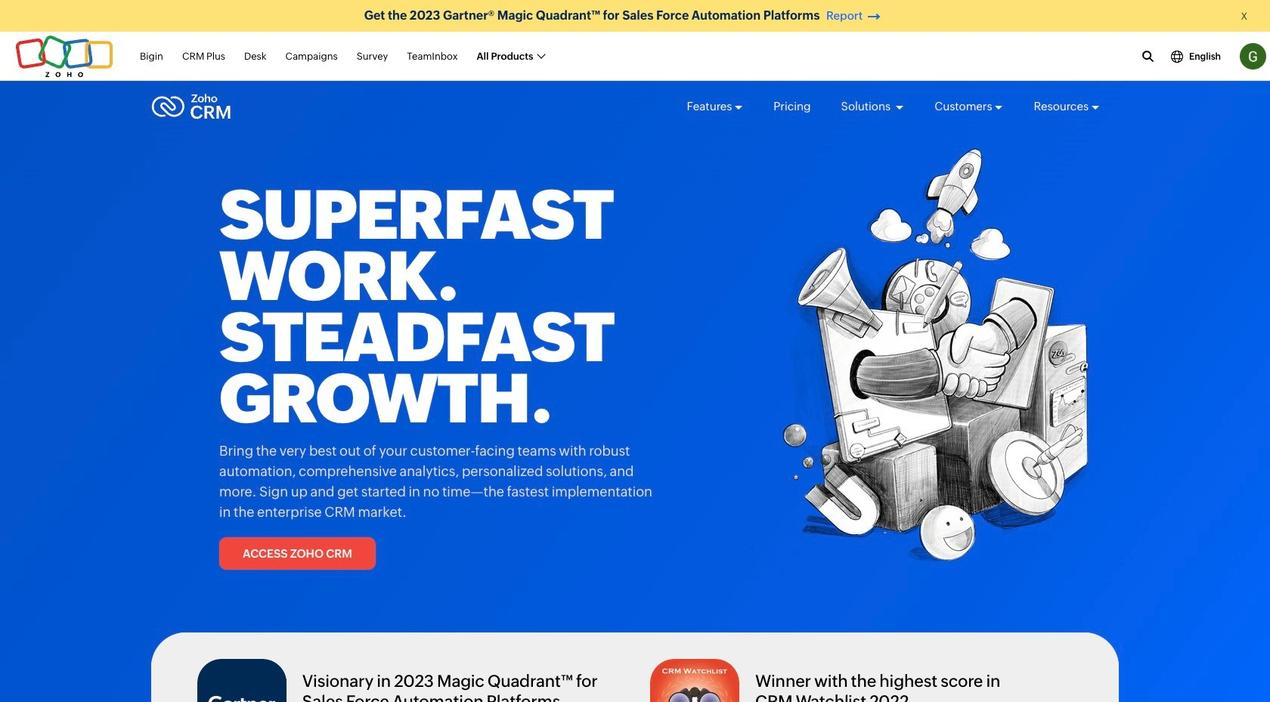 Task type: locate. For each thing, give the bounding box(es) containing it.
crm home banner image
[[749, 148, 1093, 581]]

gary orlando image
[[1240, 43, 1267, 70]]



Task type: vqa. For each thing, say whether or not it's contained in the screenshot.
straightforward
no



Task type: describe. For each thing, give the bounding box(es) containing it.
zoho crm logo image
[[151, 90, 232, 123]]



